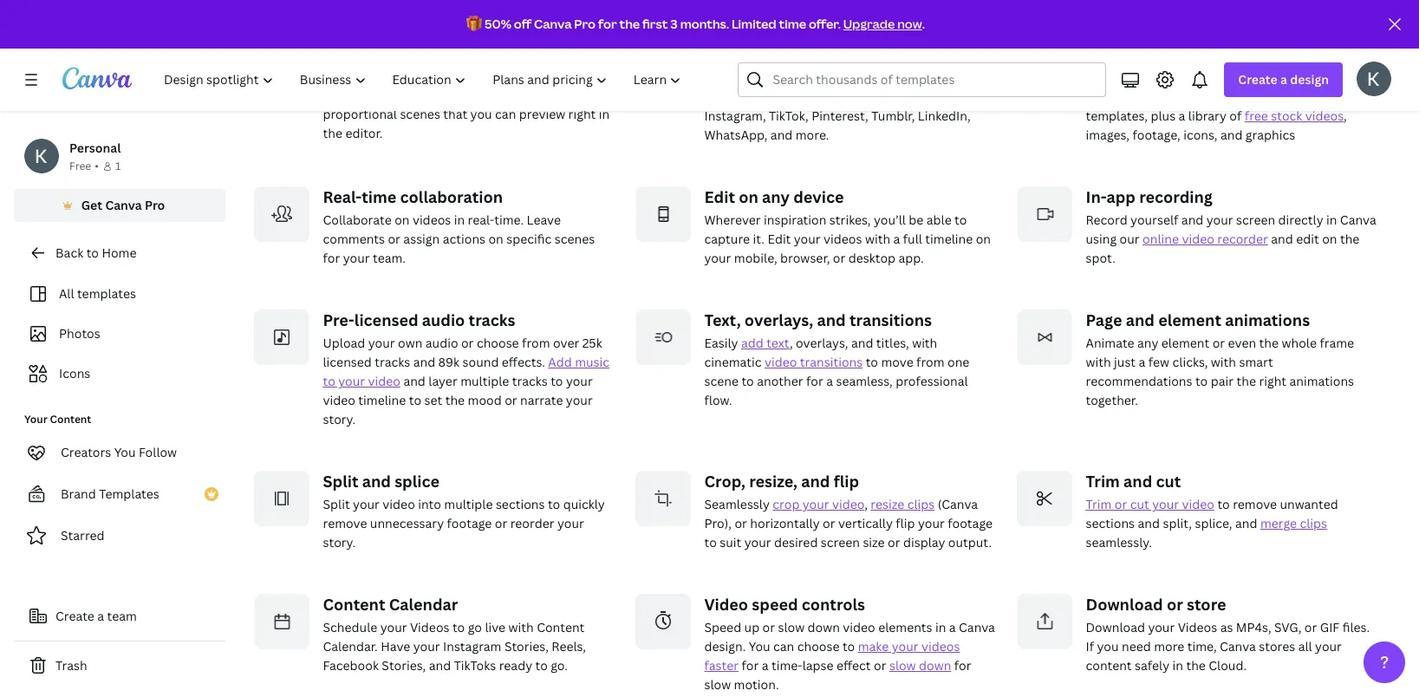 Task type: describe. For each thing, give the bounding box(es) containing it.
music
[[575, 354, 610, 371]]

your down music
[[566, 373, 593, 390]]

any inside page and element animations animate any element or even the whole frame with just a few clicks, with smart recommendations to pair the right animations together.
[[1137, 335, 1159, 351]]

add text link
[[741, 335, 790, 351]]

1 horizontal spatial time
[[779, 16, 806, 32]]

time-
[[772, 657, 802, 674]]

scenes inside video timeline editing upload your own videos or use stock content. easily drag and drop into a timeline view with proportional scenes that you can preview right in the editor.
[[400, 106, 440, 123]]

timeline up drop
[[370, 43, 434, 64]]

video inside the split and splice split your video into multiple sections to quickly remove unnecessary footage or reorder your story.
[[383, 496, 415, 513]]

follow
[[139, 444, 177, 460]]

to inside the edit on any device wherever inspiration strikes, you'll be able to capture it. edit your videos with a full timeline on your mobile, browser, or desktop app.
[[955, 212, 967, 228]]

remove inside to remove unwanted sections and split, splice, and
[[1233, 496, 1277, 513]]

videos down customizable
[[1305, 108, 1344, 124]]

for slow motion.
[[704, 657, 971, 693]]

team.
[[373, 250, 406, 267]]

free •
[[69, 159, 99, 173]]

to down add
[[551, 373, 563, 390]]

video inside speed up or slow down video elements in a canva design. you can choose to
[[843, 619, 875, 636]]

or inside page and element animations animate any element or even the whole frame with just a few clicks, with smart recommendations to pair the right animations together.
[[1213, 335, 1225, 351]]

to left set
[[409, 392, 421, 409]]

and left merge
[[1235, 515, 1257, 532]]

edit
[[1296, 231, 1319, 247]]

or right size
[[888, 534, 900, 551]]

you inside download or store download your videos as mp4s, svg, or gif files. if you need more time, canva stores all your content safely in the cloud.
[[1097, 638, 1119, 655]]

split,
[[1163, 515, 1192, 532]]

suit
[[720, 534, 741, 551]]

and inside and edit on the spot.
[[1271, 231, 1293, 247]]

or down the seamlessly
[[735, 515, 747, 532]]

your up 'unnecessary'
[[353, 496, 380, 513]]

can inside video timeline editing upload your own videos or use stock content. easily drag and drop into a timeline view with proportional scenes that you can preview right in the editor.
[[495, 106, 516, 123]]

on left in-app recording image at the top right of page
[[976, 231, 991, 247]]

your down capture
[[704, 250, 731, 267]]

0 horizontal spatial stories,
[[382, 657, 426, 674]]

fully
[[1247, 89, 1273, 105]]

on inside and edit on the spot.
[[1322, 231, 1337, 247]]

in inside record yourself and your screen directly in canva using our
[[1326, 212, 1337, 228]]

brand
[[61, 485, 96, 502]]

screen inside record yourself and your screen directly in canva using our
[[1236, 212, 1275, 228]]

🎁 50% off canva pro for the first 3 months. limited time offer. upgrade now .
[[466, 16, 925, 32]]

svg,
[[1274, 619, 1302, 636]]

to inside add music to your video
[[323, 373, 335, 390]]

a inside button
[[97, 608, 104, 624]]

a inside the edit on any device wherever inspiration strikes, you'll be able to capture it. edit your videos with a full timeline on your mobile, browser, or desktop app.
[[893, 231, 900, 247]]

crop, resize, and flip
[[704, 471, 859, 492]]

scenes inside real-time collaboration collaborate on videos in real-time. leave comments or assign actions on specific scenes for your team.
[[555, 231, 595, 247]]

seamlessly.
[[1086, 534, 1152, 551]]

and inside content calendar schedule your videos to go live with content calendar. have your instagram stories, reels, facebook stories, and tiktoks ready to go.
[[429, 657, 451, 674]]

pro),
[[704, 515, 732, 532]]

a inside speed up or slow down video elements in a canva design. you can choose to
[[949, 619, 956, 636]]

or down 'make'
[[874, 657, 886, 674]]

video for video speed controls
[[704, 594, 748, 615]]

remove inside the split and splice split your video into multiple sections to quickly remove unnecessary footage or reorder your story.
[[323, 515, 367, 532]]

1 split from the top
[[323, 471, 358, 492]]

crop,
[[704, 471, 745, 492]]

if
[[1086, 638, 1094, 655]]

, for transitions
[[790, 335, 793, 351]]

timeline inside and layer multiple tracks to your video timeline to set the mood or narrate your story.
[[358, 392, 406, 409]]

can inside speed up or slow down video elements in a canva design. you can choose to
[[773, 638, 794, 655]]

editor.
[[345, 125, 383, 142]]

clips inside thousands of free templates and millions of video clips
[[1216, 64, 1252, 84]]

seamlessly crop your video , resize clips
[[704, 496, 935, 513]]

edit on any device wherever inspiration strikes, you'll be able to capture it. edit your videos with a full timeline on your mobile, browser, or desktop app.
[[704, 187, 991, 267]]

or inside real-time collaboration collaborate on videos in real-time. leave comments or assign actions on specific scenes for your team.
[[388, 231, 400, 247]]

tracks for multiple
[[512, 373, 548, 390]]

and inside the split and splice split your video into multiple sections to quickly remove unnecessary footage or reorder your story.
[[362, 471, 391, 492]]

your down quickly
[[557, 515, 584, 532]]

download or store image
[[1016, 594, 1072, 650]]

to right back
[[86, 244, 99, 261]]

the left first
[[619, 16, 640, 32]]

photos link
[[24, 317, 215, 350]]

page and element animations image
[[1016, 310, 1072, 365]]

and up , overlays, and titles, with cinematic
[[817, 310, 846, 331]]

time.
[[494, 212, 524, 228]]

a inside to move from one scene to another for a seamless, professional flow.
[[826, 373, 833, 390]]

easily add text
[[704, 335, 790, 351]]

templates inside thousands of free templates and millions of video clips
[[1226, 43, 1303, 64]]

create for create a team
[[55, 608, 94, 624]]

add music to your video
[[323, 354, 610, 390]]

on down the time.
[[488, 231, 504, 247]]

trim and cut image
[[1016, 471, 1072, 527]]

multiple inside and layer multiple tracks to your video timeline to set the mood or narrate your story.
[[460, 373, 509, 390]]

reorder
[[510, 515, 554, 532]]

or left store
[[1167, 594, 1183, 615]]

comments
[[323, 231, 385, 247]]

in inside download or store download your videos as mp4s, svg, or gif files. if you need more time, canva stores all your content safely in the cloud.
[[1173, 657, 1183, 674]]

thousands of free templates and millions of video clips image
[[1016, 43, 1072, 98]]

and edit on the spot.
[[1086, 231, 1360, 267]]

make
[[858, 638, 889, 655]]

trim for trim and cut
[[1086, 471, 1120, 492]]

our
[[1120, 231, 1140, 247]]

unwanted
[[1280, 496, 1338, 513]]

of up ideas
[[1172, 43, 1188, 64]]

1 vertical spatial animations
[[1290, 373, 1354, 390]]

your up split,
[[1152, 496, 1179, 513]]

of up the out
[[1150, 64, 1166, 84]]

text
[[767, 335, 790, 351]]

to inside page and element animations animate any element or even the whole frame with just a few clicks, with smart recommendations to pair the right animations together.
[[1195, 373, 1208, 390]]

in-app recording image
[[1016, 187, 1072, 242]]

your right suit
[[744, 534, 771, 551]]

time inside real-time collaboration collaborate on videos in real-time. leave comments or assign actions on specific scenes for your team.
[[362, 187, 397, 208]]

of right library
[[1230, 108, 1242, 124]]

0 vertical spatial element
[[1158, 310, 1221, 331]]

your down gif
[[1315, 638, 1342, 655]]

merge clips link
[[1260, 515, 1327, 532]]

1 vertical spatial element
[[1161, 335, 1210, 351]]

1 vertical spatial transitions
[[800, 354, 863, 371]]

for up motion.
[[742, 657, 759, 674]]

to down offer.
[[838, 43, 854, 64]]

merge clips seamlessly.
[[1086, 515, 1327, 551]]

you inside video timeline editing upload your own videos or use stock content. easily drag and drop into a timeline view with proportional scenes that you can preview right in the editor.
[[470, 106, 492, 123]]

the down smart
[[1237, 373, 1256, 390]]

your right have
[[413, 638, 440, 655]]

screen inside (canva pro), or horizontally or vertically flip your footage to suit your desired screen size or display output.
[[821, 534, 860, 551]]

whole
[[1282, 335, 1317, 351]]

free stock videos
[[1245, 108, 1344, 124]]

0 vertical spatial animations
[[1225, 310, 1310, 331]]

with inside the edit on any device wherever inspiration strikes, you'll be able to capture it. edit your videos with a full timeline on your mobile, browser, or desktop app.
[[865, 231, 890, 247]]

library
[[1188, 108, 1227, 124]]

the inside get your content to the world instantly publish straight from canva to facebook, instagram, tiktok, pinterest, tumblr, linkedin, whatsapp, and more.
[[858, 43, 883, 64]]

videos inside the edit on any device wherever inspiration strikes, you'll be able to capture it. edit your videos with a full timeline on your mobile, browser, or desktop app.
[[824, 231, 862, 247]]

your inside add music to your video
[[338, 373, 365, 390]]

for left first
[[598, 16, 617, 32]]

leave
[[527, 212, 561, 228]]

0 vertical spatial transitions
[[850, 310, 932, 331]]

sound
[[463, 354, 499, 371]]

recording
[[1139, 187, 1213, 208]]

0 vertical spatial audio
[[422, 310, 465, 331]]

a inside never run out of ideas with fully customizable templates, plus a library of
[[1179, 108, 1185, 124]]

straight
[[751, 89, 796, 105]]

to up seamless,
[[866, 354, 878, 371]]

video speed controls image
[[635, 594, 691, 650]]

(canva pro), or horizontally or vertically flip your footage to suit your desired screen size or display output.
[[704, 496, 993, 551]]

3
[[670, 16, 678, 32]]

canva inside get your content to the world instantly publish straight from canva to facebook, instagram, tiktok, pinterest, tumblr, linkedin, whatsapp, and more.
[[830, 89, 866, 105]]

choose inside speed up or slow down video elements in a canva design. you can choose to
[[797, 638, 840, 655]]

your inside upload your own audio or choose from over 25k licensed tracks and 89k sound effects.
[[368, 335, 395, 351]]

ideas
[[1185, 89, 1216, 105]]

video transitions link
[[765, 354, 863, 371]]

your inside record yourself and your screen directly in canva using our
[[1207, 212, 1233, 228]]

video transitions
[[765, 354, 863, 371]]

the inside download or store download your videos as mp4s, svg, or gif files. if you need more time, canva stores all your content safely in the cloud.
[[1186, 657, 1206, 674]]

all
[[59, 285, 74, 302]]

canva right off
[[534, 16, 572, 32]]

2 split from the top
[[323, 496, 350, 513]]

real-
[[323, 187, 362, 208]]

Search search field
[[773, 63, 1095, 96]]

add
[[548, 354, 572, 371]]

create a team button
[[14, 599, 225, 634]]

video up splice,
[[1182, 496, 1215, 513]]

collaborate
[[323, 212, 392, 228]]

thousands
[[1086, 43, 1169, 64]]

0 vertical spatial edit
[[704, 187, 735, 208]]

to down cinematic
[[742, 373, 754, 390]]

video up the vertically
[[832, 496, 864, 513]]

0 horizontal spatial flip
[[834, 471, 859, 492]]

or down seamlessly crop your video , resize clips
[[823, 515, 835, 532]]

stores
[[1259, 638, 1295, 655]]

1 vertical spatial edit
[[768, 231, 791, 247]]

multiple inside the split and splice split your video into multiple sections to quickly remove unnecessary footage or reorder your story.
[[444, 496, 493, 513]]

flow.
[[704, 392, 732, 409]]

videos inside the make your videos faster
[[922, 638, 960, 655]]

into inside the split and splice split your video into multiple sections to quickly remove unnecessary footage or reorder your story.
[[418, 496, 441, 513]]

a inside dropdown button
[[1280, 71, 1287, 88]]

seamlessly
[[704, 496, 770, 513]]

the inside and edit on the spot.
[[1340, 231, 1360, 247]]

out
[[1147, 89, 1167, 105]]

edit on any device image
[[635, 187, 691, 242]]

starred
[[61, 527, 105, 544]]

2 horizontal spatial slow
[[889, 657, 916, 674]]

resize,
[[749, 471, 798, 492]]

for inside real-time collaboration collaborate on videos in real-time. leave comments or assign actions on specific scenes for your team.
[[323, 250, 340, 267]]

professional
[[896, 373, 968, 390]]

2 vertical spatial ,
[[864, 496, 868, 513]]

to up tumblr,
[[869, 89, 882, 105]]

in inside speed up or slow down video elements in a canva design. you can choose to
[[935, 619, 946, 636]]

with down the animate
[[1086, 354, 1111, 371]]

pre-licensed audio tracks image
[[254, 310, 309, 365]]

and up trim or cut your video
[[1124, 471, 1152, 492]]

upgrade now button
[[843, 16, 922, 32]]

0 vertical spatial pro
[[574, 16, 596, 32]]

canva inside button
[[105, 197, 142, 213]]

to left go.
[[535, 657, 548, 674]]

instantly
[[704, 64, 772, 84]]

record
[[1086, 212, 1128, 228]]

1 horizontal spatial stories,
[[504, 638, 549, 655]]

video right online
[[1182, 231, 1214, 247]]

trash
[[55, 657, 87, 674]]

in inside video timeline editing upload your own videos or use stock content. easily drag and drop into a timeline view with proportional scenes that you can preview right in the editor.
[[599, 106, 610, 123]]

0 vertical spatial licensed
[[354, 310, 418, 331]]

to inside speed up or slow down video elements in a canva design. you can choose to
[[843, 638, 855, 655]]

or inside and layer multiple tracks to your video timeline to set the mood or narrate your story.
[[505, 392, 517, 409]]

your right the "narrate"
[[566, 392, 593, 409]]

now
[[897, 16, 922, 32]]

or left gif
[[1305, 619, 1317, 636]]

video inside and layer multiple tracks to your video timeline to set the mood or narrate your story.
[[323, 392, 355, 409]]

together.
[[1086, 392, 1138, 409]]

video inside add music to your video
[[368, 373, 400, 390]]

seamless,
[[836, 373, 893, 390]]

more.
[[796, 127, 829, 143]]

tracks for audio
[[469, 310, 515, 331]]

licensed inside upload your own audio or choose from over 25k licensed tracks and 89k sound effects.
[[323, 354, 372, 371]]

to left 'go'
[[452, 619, 465, 636]]

1 horizontal spatial stock
[[1271, 108, 1302, 124]]

your up display
[[918, 515, 945, 532]]

and inside and layer multiple tracks to your video timeline to set the mood or narrate your story.
[[403, 373, 426, 390]]

crop your video link
[[773, 496, 864, 513]]

facebook
[[323, 657, 379, 674]]

50%
[[485, 16, 511, 32]]

of right the out
[[1170, 89, 1182, 105]]

plus
[[1151, 108, 1176, 124]]

move
[[881, 354, 913, 371]]

2 horizontal spatial content
[[537, 619, 585, 636]]

calendar.
[[323, 638, 378, 655]]

1 download from the top
[[1086, 594, 1163, 615]]

off
[[514, 16, 532, 32]]

app.
[[899, 250, 924, 267]]

up
[[744, 619, 760, 636]]

or inside upload your own audio or choose from over 25k licensed tracks and 89k sound effects.
[[461, 335, 474, 351]]

.
[[922, 16, 925, 32]]

few
[[1148, 354, 1170, 371]]

get canva pro button
[[14, 189, 225, 222]]

a up motion.
[[762, 657, 769, 674]]

with up pair in the bottom right of the page
[[1211, 354, 1236, 371]]

instagram
[[443, 638, 501, 655]]

from inside get your content to the world instantly publish straight from canva to facebook, instagram, tiktok, pinterest, tumblr, linkedin, whatsapp, and more.
[[799, 89, 827, 105]]

real-time collaboration collaborate on videos in real-time. leave comments or assign actions on specific scenes for your team.
[[323, 187, 595, 267]]

or down trim and cut
[[1115, 496, 1127, 513]]

more
[[1154, 638, 1185, 655]]

to inside to remove unwanted sections and split, splice, and
[[1218, 496, 1230, 513]]

1 vertical spatial free
[[1245, 108, 1268, 124]]



Task type: vqa. For each thing, say whether or not it's contained in the screenshot.
"inspiration"
yes



Task type: locate. For each thing, give the bounding box(es) containing it.
0 vertical spatial tracks
[[469, 310, 515, 331]]

canva left download or store image
[[959, 619, 995, 636]]

recommendations
[[1086, 373, 1192, 390]]

upload inside upload your own audio or choose from over 25k licensed tracks and 89k sound effects.
[[323, 335, 365, 351]]

0 vertical spatial overlays,
[[745, 310, 813, 331]]

0 vertical spatial ,
[[1344, 108, 1347, 124]]

1 vertical spatial stories,
[[382, 657, 426, 674]]

1 horizontal spatial easily
[[704, 335, 738, 351]]

timeline down able
[[925, 231, 973, 247]]

on up wherever
[[739, 187, 758, 208]]

and up crop your video link at right
[[801, 471, 830, 492]]

cinematic
[[704, 354, 762, 371]]

video up 'unnecessary'
[[383, 496, 415, 513]]

tracks inside and layer multiple tracks to your video timeline to set the mood or narrate your story.
[[512, 373, 548, 390]]

get for your
[[704, 43, 732, 64]]

upload up drag
[[323, 68, 365, 84]]

1 vertical spatial can
[[773, 638, 794, 655]]

video timeline editing image
[[254, 43, 309, 98]]

stock inside video timeline editing upload your own videos or use stock content. easily drag and drop into a timeline view with proportional scenes that you can preview right in the editor.
[[506, 68, 537, 84]]

in up actions
[[454, 212, 465, 228]]

0 horizontal spatial slow
[[704, 677, 731, 693]]

in down more
[[1173, 657, 1183, 674]]

back to home
[[55, 244, 137, 261]]

1 vertical spatial clips
[[907, 496, 935, 513]]

trim for trim or cut your video
[[1086, 496, 1112, 513]]

or right the up
[[763, 619, 775, 636]]

mood
[[468, 392, 502, 409]]

1 vertical spatial stock
[[1271, 108, 1302, 124]]

0 horizontal spatial free
[[1192, 43, 1223, 64]]

with right 'titles,'
[[912, 335, 937, 351]]

get inside get your content to the world instantly publish straight from canva to facebook, instagram, tiktok, pinterest, tumblr, linkedin, whatsapp, and more.
[[704, 43, 732, 64]]

2 trim from the top
[[1086, 496, 1112, 513]]

timeline inside the edit on any device wherever inspiration strikes, you'll be able to capture it. edit your videos with a full timeline on your mobile, browser, or desktop app.
[[925, 231, 973, 247]]

tracks inside upload your own audio or choose from over 25k licensed tracks and 89k sound effects.
[[375, 354, 410, 371]]

and inside upload your own audio or choose from over 25k licensed tracks and 89k sound effects.
[[413, 354, 435, 371]]

go
[[468, 619, 482, 636]]

1 vertical spatial down
[[919, 657, 951, 674]]

right inside page and element animations animate any element or even the whole frame with just a few clicks, with smart recommendations to pair the right animations together.
[[1259, 373, 1287, 390]]

effects.
[[502, 354, 545, 371]]

0 vertical spatial can
[[495, 106, 516, 123]]

and down trim or cut your video
[[1138, 515, 1160, 532]]

your inside video timeline editing upload your own videos or use stock content. easily drag and drop into a timeline view with proportional scenes that you can preview right in the editor.
[[368, 68, 395, 84]]

desired
[[774, 534, 818, 551]]

video up drag
[[323, 43, 367, 64]]

reels,
[[552, 638, 586, 655]]

with
[[561, 87, 586, 104], [1219, 89, 1244, 105], [865, 231, 890, 247], [912, 335, 937, 351], [1086, 354, 1111, 371], [1211, 354, 1236, 371], [508, 619, 534, 636]]

stock
[[506, 68, 537, 84], [1271, 108, 1302, 124]]

down down "elements"
[[919, 657, 951, 674]]

1 vertical spatial slow
[[889, 657, 916, 674]]

drop
[[414, 87, 442, 104]]

slow inside for slow motion.
[[704, 677, 731, 693]]

tracks
[[469, 310, 515, 331], [375, 354, 410, 371], [512, 373, 548, 390]]

videos down calendar on the bottom of page
[[410, 619, 450, 636]]

1 vertical spatial split
[[323, 496, 350, 513]]

0 horizontal spatial you
[[114, 444, 136, 460]]

,
[[1344, 108, 1347, 124], [790, 335, 793, 351], [864, 496, 868, 513]]

clips right resize on the bottom
[[907, 496, 935, 513]]

0 vertical spatial flip
[[834, 471, 859, 492]]

2 horizontal spatial clips
[[1300, 515, 1327, 532]]

you left follow
[[114, 444, 136, 460]]

from inside upload your own audio or choose from over 25k licensed tracks and 89k sound effects.
[[522, 335, 550, 351]]

1 footage from the left
[[447, 515, 492, 532]]

, inside , images, footage, icons, and graphics
[[1344, 108, 1347, 124]]

free down fully
[[1245, 108, 1268, 124]]

0 horizontal spatial scenes
[[400, 106, 440, 123]]

clips inside merge clips seamlessly.
[[1300, 515, 1327, 532]]

for down 'video transitions' link
[[806, 373, 823, 390]]

with up desktop
[[865, 231, 890, 247]]

and left splice
[[362, 471, 391, 492]]

content inside get your content to the world instantly publish straight from canva to facebook, instagram, tiktok, pinterest, tumblr, linkedin, whatsapp, and more.
[[774, 43, 834, 64]]

video speed controls
[[704, 594, 865, 615]]

get for canva
[[81, 197, 102, 213]]

you inside speed up or slow down video elements in a canva design. you can choose to
[[749, 638, 770, 655]]

vertically
[[838, 515, 893, 532]]

the inside video timeline editing upload your own videos or use stock content. easily drag and drop into a timeline view with proportional scenes that you can preview right in the editor.
[[323, 125, 342, 142]]

need
[[1122, 638, 1151, 655]]

video for video timeline editing upload your own videos or use stock content. easily drag and drop into a timeline view with proportional scenes that you can preview right in the editor.
[[323, 43, 367, 64]]

edit
[[704, 187, 735, 208], [768, 231, 791, 247]]

1 horizontal spatial create
[[1238, 71, 1278, 88]]

1 horizontal spatial can
[[773, 638, 794, 655]]

stock up graphics
[[1271, 108, 1302, 124]]

cut for and
[[1156, 471, 1181, 492]]

0 vertical spatial stock
[[506, 68, 537, 84]]

using
[[1086, 231, 1117, 247]]

your inside get your content to the world instantly publish straight from canva to facebook, instagram, tiktok, pinterest, tumblr, linkedin, whatsapp, and more.
[[735, 43, 770, 64]]

0 vertical spatial right
[[568, 106, 596, 123]]

get down the months.
[[704, 43, 732, 64]]

remove
[[1233, 496, 1277, 513], [323, 515, 367, 532]]

templates,
[[1086, 108, 1148, 124]]

months.
[[680, 16, 729, 32]]

the inside and layer multiple tracks to your video timeline to set the mood or narrate your story.
[[445, 392, 465, 409]]

real-time collaboration image
[[254, 187, 309, 242]]

you right that
[[470, 106, 492, 123]]

videos inside video timeline editing upload your own videos or use stock content. easily drag and drop into a timeline view with proportional scenes that you can preview right in the editor.
[[425, 68, 464, 84]]

back
[[55, 244, 83, 261]]

add music to your video link
[[323, 354, 610, 390]]

0 vertical spatial down
[[808, 619, 840, 636]]

in inside real-time collaboration collaborate on videos in real-time. leave comments or assign actions on specific scenes for your team.
[[454, 212, 465, 228]]

choose up sound
[[477, 335, 519, 351]]

time up the 'collaborate'
[[362, 187, 397, 208]]

for inside for slow motion.
[[954, 657, 971, 674]]

a left few
[[1139, 354, 1146, 371]]

device
[[793, 187, 844, 208]]

and inside , overlays, and titles, with cinematic
[[851, 335, 873, 351]]

your inside the make your videos faster
[[892, 638, 919, 655]]

1 horizontal spatial into
[[445, 87, 468, 104]]

1 horizontal spatial slow
[[778, 619, 805, 636]]

videos inside real-time collaboration collaborate on videos in real-time. leave comments or assign actions on specific scenes for your team.
[[413, 212, 451, 228]]

1 horizontal spatial flip
[[896, 515, 915, 532]]

or left use
[[467, 68, 479, 84]]

cut
[[1156, 471, 1181, 492], [1130, 496, 1149, 513]]

video up another
[[765, 354, 797, 371]]

0 horizontal spatial clips
[[907, 496, 935, 513]]

1 horizontal spatial content
[[1086, 657, 1132, 674]]

into down splice
[[418, 496, 441, 513]]

easily inside video timeline editing upload your own videos or use stock content. easily drag and drop into a timeline view with proportional scenes that you can preview right in the editor.
[[323, 87, 357, 104]]

right inside video timeline editing upload your own videos or use stock content. easily drag and drop into a timeline view with proportional scenes that you can preview right in the editor.
[[568, 106, 596, 123]]

2 horizontal spatial ,
[[1344, 108, 1347, 124]]

0 vertical spatial scenes
[[400, 106, 440, 123]]

0 horizontal spatial create
[[55, 608, 94, 624]]

layer
[[429, 373, 458, 390]]

videos up slow down 'link'
[[922, 638, 960, 655]]

0 horizontal spatial pro
[[145, 197, 165, 213]]

mobile,
[[734, 250, 777, 267]]

overlays, for ,
[[796, 335, 848, 351]]

1 vertical spatial ,
[[790, 335, 793, 351]]

content calendar image
[[254, 594, 309, 650]]

set
[[424, 392, 442, 409]]

split
[[323, 471, 358, 492], [323, 496, 350, 513]]

1 own from the top
[[398, 68, 422, 84]]

screen up recorder
[[1236, 212, 1275, 228]]

1 vertical spatial create
[[55, 608, 94, 624]]

0 vertical spatial slow
[[778, 619, 805, 636]]

into inside video timeline editing upload your own videos or use stock content. easily drag and drop into a timeline view with proportional scenes that you can preview right in the editor.
[[445, 87, 468, 104]]

1 vertical spatial licensed
[[323, 354, 372, 371]]

text, overlays, and transitions image
[[635, 310, 691, 365]]

and inside page and element animations animate any element or even the whole frame with just a few clicks, with smart recommendations to pair the right animations together.
[[1126, 310, 1155, 331]]

free
[[1192, 43, 1223, 64], [1245, 108, 1268, 124]]

and right drag
[[389, 87, 411, 104]]

trim or cut your video link
[[1086, 496, 1215, 513]]

to down 'pre-'
[[323, 373, 335, 390]]

story. inside and layer multiple tracks to your video timeline to set the mood or narrate your story.
[[323, 411, 356, 428]]

to up splice,
[[1218, 496, 1230, 513]]

or inside video timeline editing upload your own videos or use stock content. easily drag and drop into a timeline view with proportional scenes that you can preview right in the editor.
[[467, 68, 479, 84]]

easily up proportional
[[323, 87, 357, 104]]

tracks up sound
[[469, 310, 515, 331]]

a inside video timeline editing upload your own videos or use stock content. easily drag and drop into a timeline view with proportional scenes that you can preview right in the editor.
[[471, 87, 478, 104]]

1 vertical spatial trim
[[1086, 496, 1112, 513]]

your down pre-licensed audio tracks
[[368, 335, 395, 351]]

trim and cut
[[1086, 471, 1181, 492]]

0 horizontal spatial can
[[495, 106, 516, 123]]

1 vertical spatial screen
[[821, 534, 860, 551]]

audio inside upload your own audio or choose from over 25k licensed tracks and 89k sound effects.
[[425, 335, 458, 351]]

0 horizontal spatial from
[[522, 335, 550, 351]]

cut for or
[[1130, 496, 1149, 513]]

make your videos faster
[[704, 638, 960, 674]]

video left layer
[[368, 373, 400, 390]]

own inside upload your own audio or choose from over 25k licensed tracks and 89k sound effects.
[[398, 335, 422, 351]]

clicks,
[[1173, 354, 1208, 371]]

choose inside upload your own audio or choose from over 25k licensed tracks and 89k sound effects.
[[477, 335, 519, 351]]

your up online video recorder
[[1207, 212, 1233, 228]]

all
[[1298, 638, 1312, 655]]

the left editor.
[[323, 125, 342, 142]]

pro inside button
[[145, 197, 165, 213]]

free inside thousands of free templates and millions of video clips
[[1192, 43, 1223, 64]]

you down the up
[[749, 638, 770, 655]]

a inside page and element animations animate any element or even the whole frame with just a few clicks, with smart recommendations to pair the right animations together.
[[1139, 354, 1146, 371]]

2 footage from the left
[[948, 515, 993, 532]]

element
[[1158, 310, 1221, 331], [1161, 335, 1210, 351]]

1 horizontal spatial you
[[749, 638, 770, 655]]

smart
[[1239, 354, 1273, 371]]

to remove unwanted sections and split, splice, and
[[1086, 496, 1338, 532]]

all templates
[[59, 285, 136, 302]]

yourself
[[1131, 212, 1179, 228]]

0 vertical spatial into
[[445, 87, 468, 104]]

and left 89k
[[413, 354, 435, 371]]

timeline down use
[[481, 87, 528, 104]]

canva inside download or store download your videos as mp4s, svg, or gif files. if you need more time, canva stores all your content safely in the cloud.
[[1220, 638, 1256, 655]]

down down controls
[[808, 619, 840, 636]]

canva right directly
[[1340, 212, 1376, 228]]

1 vertical spatial you
[[1097, 638, 1119, 655]]

video inside video timeline editing upload your own videos or use stock content. easily drag and drop into a timeline view with proportional scenes that you can preview right in the editor.
[[323, 43, 367, 64]]

2 videos from the left
[[1178, 619, 1217, 636]]

canva
[[534, 16, 572, 32], [830, 89, 866, 105], [105, 197, 142, 213], [1340, 212, 1376, 228], [959, 619, 995, 636], [1220, 638, 1256, 655]]

your right "crop"
[[803, 496, 829, 513]]

the right edit
[[1340, 231, 1360, 247]]

1 story. from the top
[[323, 411, 356, 428]]

0 horizontal spatial screen
[[821, 534, 860, 551]]

your up have
[[380, 619, 407, 636]]

can
[[495, 106, 516, 123], [773, 638, 794, 655]]

tumblr,
[[871, 108, 915, 124]]

create for create a design
[[1238, 71, 1278, 88]]

home
[[102, 244, 137, 261]]

footage inside (canva pro), or horizontally or vertically flip your footage to suit your desired screen size or display output.
[[948, 515, 993, 532]]

1 horizontal spatial video
[[704, 594, 748, 615]]

text, overlays, and transitions
[[704, 310, 932, 331]]

or inside speed up or slow down video elements in a canva design. you can choose to
[[763, 619, 775, 636]]

mp4s,
[[1236, 619, 1271, 636]]

0 vertical spatial split
[[323, 471, 358, 492]]

2 story. from the top
[[323, 534, 356, 551]]

crop, resize, and flip image
[[635, 471, 691, 527]]

0 vertical spatial video
[[323, 43, 367, 64]]

video up ideas
[[1170, 64, 1212, 84]]

1 vertical spatial tracks
[[375, 354, 410, 371]]

and inside record yourself and your screen directly in canva using our
[[1181, 212, 1204, 228]]

elements
[[878, 619, 932, 636]]

1 videos from the left
[[410, 619, 450, 636]]

create inside button
[[55, 608, 94, 624]]

for inside to move from one scene to another for a seamless, professional flow.
[[806, 373, 823, 390]]

, for templates
[[1344, 108, 1347, 124]]

pro up back to home link
[[145, 197, 165, 213]]

0 horizontal spatial any
[[762, 187, 790, 208]]

from inside to move from one scene to another for a seamless, professional flow.
[[916, 354, 945, 371]]

effect
[[837, 657, 871, 674]]

remove left 'unnecessary'
[[323, 515, 367, 532]]

0 vertical spatial clips
[[1216, 64, 1252, 84]]

2 upload from the top
[[323, 335, 365, 351]]

videos up assign
[[413, 212, 451, 228]]

design
[[1290, 71, 1329, 88]]

your up browser,
[[794, 231, 821, 247]]

1 vertical spatial remove
[[323, 515, 367, 532]]

and left tiktoks
[[429, 657, 451, 674]]

proportional
[[323, 106, 397, 123]]

1 vertical spatial time
[[362, 187, 397, 208]]

your down comments
[[343, 250, 370, 267]]

get inside get canva pro button
[[81, 197, 102, 213]]

0 horizontal spatial content
[[774, 43, 834, 64]]

with inside content calendar schedule your videos to go live with content calendar. have your instagram stories, reels, facebook stories, and tiktoks ready to go.
[[508, 619, 534, 636]]

cut down trim and cut
[[1130, 496, 1149, 513]]

0 horizontal spatial video
[[323, 43, 367, 64]]

on right edit
[[1322, 231, 1337, 247]]

you right if
[[1097, 638, 1119, 655]]

own up drop
[[398, 68, 422, 84]]

trim
[[1086, 471, 1120, 492], [1086, 496, 1112, 513]]

choose
[[477, 335, 519, 351], [797, 638, 840, 655]]

0 vertical spatial create
[[1238, 71, 1278, 88]]

speed
[[752, 594, 798, 615]]

with inside video timeline editing upload your own videos or use stock content. easily drag and drop into a timeline view with proportional scenes that you can preview right in the editor.
[[561, 87, 586, 104]]

and down tiktok,
[[771, 127, 793, 143]]

1 horizontal spatial footage
[[948, 515, 993, 532]]

your inside real-time collaboration collaborate on videos in real-time. leave comments or assign actions on specific scenes for your team.
[[343, 250, 370, 267]]

stories,
[[504, 638, 549, 655], [382, 657, 426, 674]]

on up assign
[[395, 212, 410, 228]]

pinterest,
[[812, 108, 869, 124]]

sections inside to remove unwanted sections and split, splice, and
[[1086, 515, 1135, 532]]

flip down resize clips link
[[896, 515, 915, 532]]

content up reels,
[[537, 619, 585, 636]]

with down the content.
[[561, 87, 586, 104]]

desktop
[[849, 250, 896, 267]]

own inside video timeline editing upload your own videos or use stock content. easily drag and drop into a timeline view with proportional scenes that you can preview right in the editor.
[[398, 68, 422, 84]]

back to home link
[[14, 236, 225, 270]]

just
[[1114, 354, 1136, 371]]

with left fully
[[1219, 89, 1244, 105]]

right right preview
[[568, 106, 596, 123]]

0 horizontal spatial content
[[50, 412, 91, 427]]

0 vertical spatial content
[[50, 412, 91, 427]]

overlays, up text
[[745, 310, 813, 331]]

to
[[838, 43, 854, 64], [869, 89, 882, 105], [955, 212, 967, 228], [86, 244, 99, 261], [866, 354, 878, 371], [323, 373, 335, 390], [551, 373, 563, 390], [742, 373, 754, 390], [1195, 373, 1208, 390], [409, 392, 421, 409], [548, 496, 560, 513], [1218, 496, 1230, 513], [704, 534, 717, 551], [452, 619, 465, 636], [843, 638, 855, 655], [535, 657, 548, 674]]

videos inside content calendar schedule your videos to go live with content calendar. have your instagram stories, reels, facebook stories, and tiktoks ready to go.
[[410, 619, 450, 636]]

tracks down pre-licensed audio tracks
[[375, 354, 410, 371]]

video down 'pre-'
[[323, 392, 355, 409]]

the right set
[[445, 392, 465, 409]]

timeline left set
[[358, 392, 406, 409]]

1 vertical spatial audio
[[425, 335, 458, 351]]

limited
[[732, 16, 777, 32]]

1
[[115, 159, 121, 173]]

1 horizontal spatial right
[[1259, 373, 1287, 390]]

0 vertical spatial cut
[[1156, 471, 1181, 492]]

overlays, up video transitions
[[796, 335, 848, 351]]

None search field
[[738, 62, 1107, 97]]

size
[[863, 534, 885, 551]]

with inside , overlays, and titles, with cinematic
[[912, 335, 937, 351]]

0 vertical spatial multiple
[[460, 373, 509, 390]]

assign
[[403, 231, 440, 247]]

1 upload from the top
[[323, 68, 365, 84]]

and inside video timeline editing upload your own videos or use stock content. easily drag and drop into a timeline view with proportional scenes that you can preview right in the editor.
[[389, 87, 411, 104]]

0 vertical spatial own
[[398, 68, 422, 84]]

pre-licensed audio tracks
[[323, 310, 515, 331]]

get your content to the world instantly image
[[635, 43, 691, 98]]

templates up create a design
[[1226, 43, 1303, 64]]

1 horizontal spatial remove
[[1233, 496, 1277, 513]]

from up tiktok,
[[799, 89, 827, 105]]

audio up 89k
[[425, 335, 458, 351]]

0 horizontal spatial time
[[362, 187, 397, 208]]

a
[[1280, 71, 1287, 88], [471, 87, 478, 104], [1179, 108, 1185, 124], [893, 231, 900, 247], [1139, 354, 1146, 371], [826, 373, 833, 390], [97, 608, 104, 624], [949, 619, 956, 636], [762, 657, 769, 674]]

top level navigation element
[[153, 62, 697, 97]]

to inside the split and splice split your video into multiple sections to quickly remove unnecessary footage or reorder your story.
[[548, 496, 560, 513]]

any inside the edit on any device wherever inspiration strikes, you'll be able to capture it. edit your videos with a full timeline on your mobile, browser, or desktop app.
[[762, 187, 790, 208]]

videos inside download or store download your videos as mp4s, svg, or gif files. if you need more time, canva stores all your content safely in the cloud.
[[1178, 619, 1217, 636]]

and layer multiple tracks to your video timeline to set the mood or narrate your story.
[[323, 373, 593, 428]]

sections up reorder
[[496, 496, 545, 513]]

audio up upload your own audio or choose from over 25k licensed tracks and 89k sound effects.
[[422, 310, 465, 331]]

preview
[[519, 106, 565, 123]]

1 horizontal spatial you
[[1097, 638, 1119, 655]]

1 vertical spatial easily
[[704, 335, 738, 351]]

1 horizontal spatial clips
[[1216, 64, 1252, 84]]

1 vertical spatial content
[[323, 594, 385, 615]]

photos
[[59, 325, 100, 342]]

your up drag
[[368, 68, 395, 84]]

stories, up ready
[[504, 638, 549, 655]]

your up more
[[1148, 619, 1175, 636]]

0 horizontal spatial footage
[[447, 515, 492, 532]]

footage inside the split and splice split your video into multiple sections to quickly remove unnecessary footage or reorder your story.
[[447, 515, 492, 532]]

upload inside video timeline editing upload your own videos or use stock content. easily drag and drop into a timeline view with proportional scenes that you can preview right in the editor.
[[323, 68, 365, 84]]

free up ideas
[[1192, 43, 1223, 64]]

0 vertical spatial you
[[114, 444, 136, 460]]

with inside never run out of ideas with fully customizable templates, plus a library of
[[1219, 89, 1244, 105]]

sections inside the split and splice split your video into multiple sections to quickly remove unnecessary footage or reorder your story.
[[496, 496, 545, 513]]

1 vertical spatial get
[[81, 197, 102, 213]]

or left reorder
[[495, 515, 507, 532]]

spot.
[[1086, 250, 1116, 267]]

icons link
[[24, 357, 215, 390]]

the up smart
[[1259, 335, 1279, 351]]

1 vertical spatial any
[[1137, 335, 1159, 351]]

story. inside the split and splice split your video into multiple sections to quickly remove unnecessary footage or reorder your story.
[[323, 534, 356, 551]]

to move from one scene to another for a seamless, professional flow.
[[704, 354, 970, 409]]

2 vertical spatial tracks
[[512, 373, 548, 390]]

free
[[69, 159, 91, 173]]

overlays, for text,
[[745, 310, 813, 331]]

drag
[[360, 87, 386, 104]]

can up time-
[[773, 638, 794, 655]]

1 horizontal spatial down
[[919, 657, 951, 674]]

or inside the split and splice split your video into multiple sections to quickly remove unnecessary footage or reorder your story.
[[495, 515, 507, 532]]

1 trim from the top
[[1086, 471, 1120, 492]]

create a design
[[1238, 71, 1329, 88]]

browser,
[[780, 250, 830, 267]]

0 vertical spatial get
[[704, 43, 732, 64]]

flip inside (canva pro), or horizontally or vertically flip your footage to suit your desired screen size or display output.
[[896, 515, 915, 532]]

video inside thousands of free templates and millions of video clips
[[1170, 64, 1212, 84]]

canva inside record yourself and your screen directly in canva using our
[[1340, 212, 1376, 228]]

canva inside speed up or slow down video elements in a canva design. you can choose to
[[959, 619, 995, 636]]

0 horizontal spatial into
[[418, 496, 441, 513]]

or inside the edit on any device wherever inspiration strikes, you'll be able to capture it. edit your videos with a full timeline on your mobile, browser, or desktop app.
[[833, 250, 846, 267]]

overlays,
[[745, 310, 813, 331], [796, 335, 848, 351]]

split and splice split your video into multiple sections to quickly remove unnecessary footage or reorder your story.
[[323, 471, 605, 551]]

creators you follow link
[[14, 435, 225, 470]]

2 download from the top
[[1086, 619, 1145, 636]]

1 vertical spatial video
[[704, 594, 748, 615]]

1 horizontal spatial edit
[[768, 231, 791, 247]]

slow down link
[[889, 657, 951, 674]]

0 vertical spatial stories,
[[504, 638, 549, 655]]

1 vertical spatial flip
[[896, 515, 915, 532]]

any up few
[[1137, 335, 1159, 351]]

0 horizontal spatial get
[[81, 197, 102, 213]]

your down 'pre-'
[[338, 373, 365, 390]]

kendall parks image
[[1357, 62, 1391, 96]]

1 vertical spatial into
[[418, 496, 441, 513]]

0 horizontal spatial templates
[[77, 285, 136, 302]]

and up online video recorder link
[[1181, 212, 1204, 228]]

2 own from the top
[[398, 335, 422, 351]]

split and splice image
[[254, 471, 309, 527]]

go.
[[551, 657, 568, 674]]

the down upgrade at the right of page
[[858, 43, 883, 64]]

0 vertical spatial you
[[470, 106, 492, 123]]

1 vertical spatial story.
[[323, 534, 356, 551]]

wherever
[[704, 212, 761, 228]]

instagram,
[[704, 108, 766, 124]]



